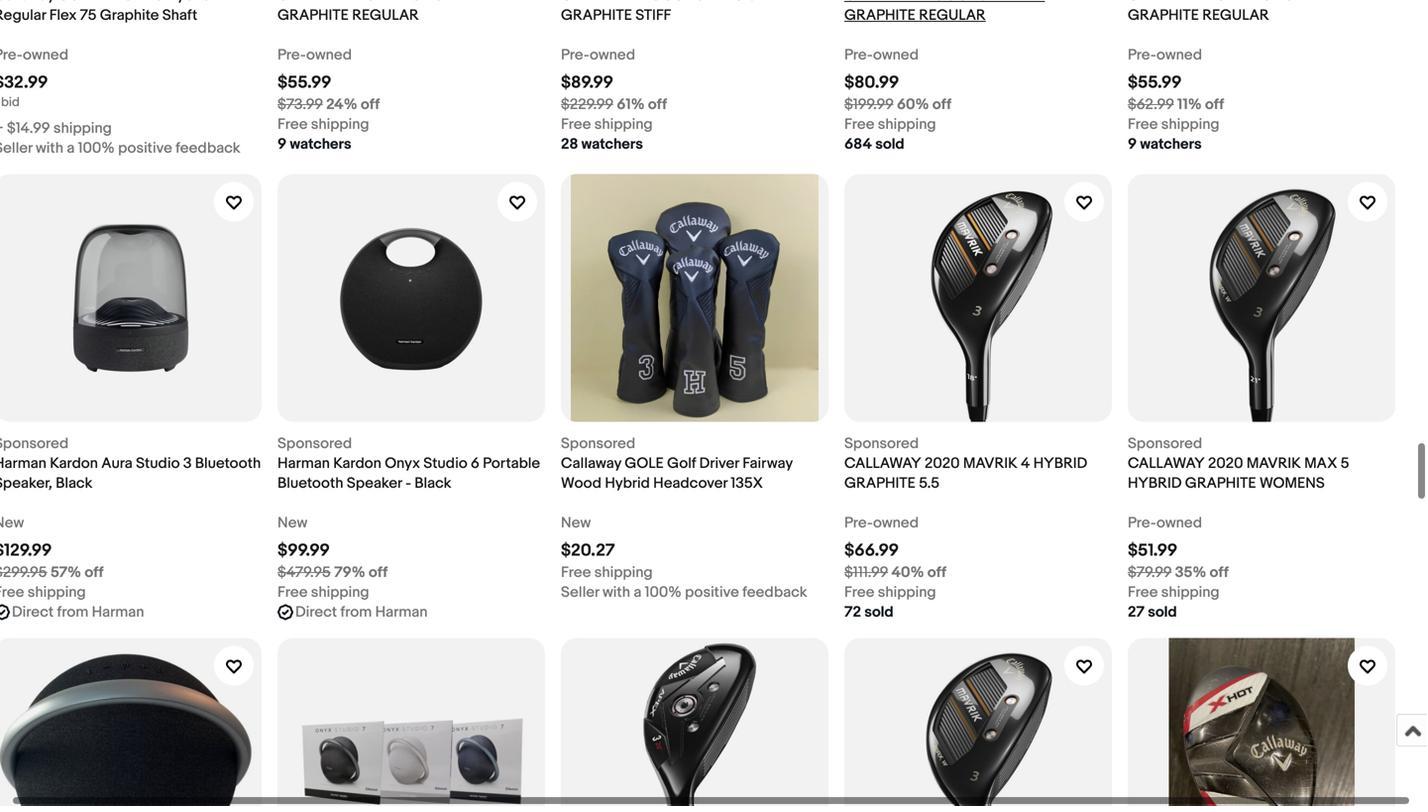 Task type: locate. For each thing, give the bounding box(es) containing it.
1 horizontal spatial black
[[415, 476, 452, 493]]

1 horizontal spatial callaway 2021 edge 5 hybrid graphite regular
[[1128, 0, 1351, 25]]

1 vertical spatial with
[[603, 585, 631, 603]]

0 vertical spatial 100%
[[78, 140, 115, 158]]

+ $14.99 shipping text field
[[0, 120, 112, 139]]

off for pre-owned $55.99 $73.99 24% off free shipping 9 watchers
[[361, 97, 380, 115]]

black
[[56, 476, 93, 493], [415, 476, 452, 493]]

2 horizontal spatial new text field
[[561, 514, 591, 534]]

24%
[[326, 97, 358, 115]]

feedback
[[176, 140, 241, 158], [743, 585, 808, 603]]

pre-owned text field up $89.99
[[561, 46, 636, 66]]

pre- up $66.99 text field
[[845, 515, 874, 533]]

harman up $99.99 at bottom
[[278, 456, 330, 474]]

sponsored inside sponsored callaway 2020 mavrik max 5 hybrid graphite womens
[[1128, 436, 1203, 454]]

5 inside callaway golf x2 hot+ 5 hybrid regular flex 75 graphite shaft
[[154, 0, 163, 6]]

free up 28
[[561, 117, 591, 134]]

9 inside pre-owned $55.99 $62.99 11% off free shipping 9 watchers
[[1128, 136, 1138, 154]]

callaway inside sponsored callaway 2020 mavrik 4 hybrid graphite 5.5
[[845, 456, 922, 474]]

free up 27
[[1128, 585, 1159, 603]]

$66.99 text field
[[845, 542, 900, 562]]

0 horizontal spatial new
[[0, 515, 24, 533]]

0 horizontal spatial a
[[67, 140, 75, 158]]

studio for $99.99
[[424, 456, 468, 474]]

pre-owned text field up $55.99 text field
[[278, 46, 352, 66]]

1 9 from the left
[[278, 136, 287, 154]]

1 sponsored text field from the left
[[0, 435, 69, 455]]

graphite up $80.99 at the right top of page
[[845, 8, 916, 25]]

sponsored callaway 2020 mavrik max 5 hybrid graphite womens
[[1128, 436, 1350, 493]]

1 vertical spatial feedback
[[743, 585, 808, 603]]

pre-owned text field up $32.99
[[0, 46, 68, 66]]

1 new from the left
[[0, 515, 24, 533]]

2 horizontal spatial 3
[[980, 0, 988, 6]]

pre- inside pre-owned $55.99 $62.99 11% off free shipping 9 watchers
[[1128, 47, 1157, 65]]

pre-owned text field up $80.99 at the right top of page
[[845, 46, 919, 66]]

callaway up the wood
[[561, 456, 622, 474]]

0 vertical spatial with
[[36, 140, 63, 158]]

1 horizontal spatial 2020
[[1209, 456, 1244, 474]]

hybrid inside callaway rogue st pro 3 hybrid graphite stiff
[[760, 0, 814, 6]]

direct for $99.99
[[296, 605, 337, 622]]

$55.99 up $62.99
[[1128, 73, 1182, 94]]

0 vertical spatial golf
[[58, 0, 87, 6]]

new inside new $99.99 $479.95 79% off free shipping
[[278, 515, 308, 533]]

0 vertical spatial a
[[67, 140, 75, 158]]

0 horizontal spatial sponsored text field
[[845, 435, 919, 455]]

Free shipping text field
[[278, 116, 370, 135], [845, 116, 937, 135], [561, 564, 653, 584], [278, 584, 370, 604]]

0 horizontal spatial positive
[[118, 140, 172, 158]]

direct
[[12, 605, 54, 622], [296, 605, 337, 622]]

speaker,
[[0, 476, 52, 493]]

0 vertical spatial bluetooth
[[195, 456, 261, 474]]

rogue
[[642, 0, 693, 6], [925, 0, 976, 6]]

sold right 72
[[865, 605, 894, 622]]

shipping
[[311, 117, 370, 134], [595, 117, 653, 134], [878, 117, 937, 134], [1162, 117, 1220, 134], [53, 121, 112, 138], [595, 565, 653, 583], [28, 585, 86, 603], [311, 585, 370, 603], [878, 585, 937, 603], [1162, 585, 1220, 603]]

off right 57%
[[85, 565, 104, 583]]

$55.99 text field
[[278, 73, 332, 94]]

2 2021 from the left
[[1209, 0, 1240, 6]]

driver
[[700, 456, 740, 474]]

free for pre-owned $66.99 $111.99 40% off free shipping 72 sold
[[845, 585, 875, 603]]

pre- up $55.99 text box
[[1128, 47, 1157, 65]]

sponsored text field for $66.99
[[845, 435, 919, 455]]

1 vertical spatial golf
[[667, 456, 696, 474]]

11%
[[1178, 97, 1203, 115]]

35%
[[1176, 565, 1207, 583]]

New text field
[[0, 514, 24, 534], [278, 514, 308, 534], [561, 514, 591, 534]]

pre- inside the 'pre-owned $32.99'
[[0, 47, 23, 65]]

free shipping text field down $199.99
[[845, 116, 937, 135]]

free inside new $20.27 free shipping seller with a 100% positive feedback
[[561, 565, 591, 583]]

with down + $14.99 shipping 'text field'
[[36, 140, 63, 158]]

1 studio from the left
[[136, 456, 180, 474]]

graphite
[[278, 8, 349, 25], [561, 8, 633, 25], [845, 8, 916, 25], [1128, 8, 1200, 25], [845, 476, 916, 493], [1186, 476, 1257, 493]]

x2
[[90, 0, 109, 6]]

shipping down the $20.27 text box
[[595, 565, 653, 583]]

kardon left 'aura' at the bottom of the page
[[50, 456, 98, 474]]

0 horizontal spatial seller
[[0, 140, 32, 158]]

owned for pre-owned $51.99 $79.99 35% off free shipping 27 sold
[[1157, 515, 1203, 533]]

off right 11%
[[1206, 97, 1225, 115]]

0 horizontal spatial 9
[[278, 136, 287, 154]]

2 horizontal spatial sponsored text field
[[561, 435, 636, 455]]

1 horizontal spatial seller
[[561, 585, 600, 603]]

9 inside "pre-owned $55.99 $73.99 24% off free shipping 9 watchers"
[[278, 136, 287, 154]]

1 horizontal spatial a
[[634, 585, 642, 603]]

owned inside pre-owned $80.99 $199.99 60% off free shipping 684 sold
[[874, 47, 919, 65]]

a
[[67, 140, 75, 158], [634, 585, 642, 603]]

studio inside sponsored harman kardon onyx studio 6 portable bluetooth speaker - black
[[424, 456, 468, 474]]

callaway 2021 edge 5 hybrid graphite regular
[[278, 0, 500, 25], [1128, 0, 1351, 25]]

new
[[0, 515, 24, 533], [278, 515, 308, 533], [561, 515, 591, 533]]

callaway for pre-owned $55.99 $62.99 11% off free shipping 9 watchers
[[1128, 0, 1205, 6]]

pre-owned text field up $66.99 text field
[[845, 514, 919, 534]]

$99.99 text field
[[278, 542, 330, 562]]

0 horizontal spatial feedback
[[176, 140, 241, 158]]

free for pre-owned $89.99 $229.99 61% off free shipping 28 watchers
[[561, 117, 591, 134]]

free shipping text field down '40%'
[[845, 584, 937, 604]]

watchers inside pre-owned $55.99 $62.99 11% off free shipping 9 watchers
[[1141, 136, 1202, 154]]

0 horizontal spatial from
[[57, 605, 88, 622]]

2 2020 from the left
[[1209, 456, 1244, 474]]

0 horizontal spatial 2021
[[358, 0, 389, 6]]

with
[[36, 140, 63, 158], [603, 585, 631, 603]]

new up '$20.27' at the bottom left
[[561, 515, 591, 533]]

Direct from Harman text field
[[12, 604, 144, 623], [296, 604, 428, 623]]

direct from harman text field for $129.99
[[12, 604, 144, 623]]

0 horizontal spatial black
[[56, 476, 93, 493]]

direct down $299.95
[[12, 605, 54, 622]]

3 sponsored from the left
[[561, 436, 636, 454]]

$80.99
[[845, 73, 900, 94]]

sponsored text field up speaker
[[278, 435, 352, 455]]

2 horizontal spatial new
[[561, 515, 591, 533]]

2020 for $66.99
[[925, 456, 960, 474]]

kardon up speaker
[[333, 456, 382, 474]]

free down $479.95
[[278, 585, 308, 603]]

black right speaker,
[[56, 476, 93, 493]]

kardon inside the sponsored harman kardon aura studio 3 bluetooth speaker, black
[[50, 456, 98, 474]]

$66.99
[[845, 542, 900, 562]]

owned inside pre-owned $89.99 $229.99 61% off free shipping 28 watchers
[[590, 47, 636, 65]]

pre- inside "pre-owned $55.99 $73.99 24% off free shipping 9 watchers"
[[278, 47, 306, 65]]

pre-owned $89.99 $229.99 61% off free shipping 28 watchers
[[561, 47, 667, 154]]

0 horizontal spatial 3
[[183, 456, 192, 474]]

72
[[845, 605, 862, 622]]

shipping down 61%
[[595, 117, 653, 134]]

1 horizontal spatial sponsored text field
[[1128, 435, 1203, 455]]

5 sponsored from the left
[[1128, 436, 1203, 454]]

owned up $32.99
[[23, 47, 68, 65]]

owned inside pre-owned $55.99 $62.99 11% off free shipping 9 watchers
[[1157, 47, 1203, 65]]

sponsored harman kardon onyx studio 6 portable bluetooth speaker - black
[[278, 436, 541, 493]]

0 vertical spatial positive
[[118, 140, 172, 158]]

0 horizontal spatial bluetooth
[[195, 456, 261, 474]]

watchers inside "pre-owned $55.99 $73.99 24% off free shipping 9 watchers"
[[290, 136, 352, 154]]

0 horizontal spatial regular
[[352, 8, 419, 25]]

free shipping text field down the $20.27 text box
[[561, 564, 653, 584]]

new $99.99 $479.95 79% off free shipping
[[278, 515, 388, 603]]

owned for pre-owned $89.99 $229.99 61% off free shipping 28 watchers
[[590, 47, 636, 65]]

studio right 'aura' at the bottom of the page
[[136, 456, 180, 474]]

aura
[[101, 456, 133, 474]]

sold inside pre-owned $51.99 $79.99 35% off free shipping 27 sold
[[1149, 605, 1178, 622]]

1 horizontal spatial 3
[[748, 0, 757, 6]]

1 horizontal spatial direct from harman
[[296, 605, 428, 622]]

shipping inside pre-owned $66.99 $111.99 40% off free shipping 72 sold
[[878, 585, 937, 603]]

1 direct from the left
[[12, 605, 54, 622]]

1 horizontal spatial 9
[[1128, 136, 1138, 154]]

harman down previous price $299.95 57% off text box
[[92, 605, 144, 622]]

0 horizontal spatial edge
[[392, 0, 431, 6]]

1 horizontal spatial golf
[[667, 456, 696, 474]]

0 horizontal spatial watchers
[[290, 136, 352, 154]]

1 vertical spatial bluetooth
[[278, 476, 344, 493]]

Sponsored text field
[[0, 435, 69, 455], [278, 435, 352, 455], [561, 435, 636, 455]]

0 horizontal spatial 100%
[[78, 140, 115, 158]]

2 direct from the left
[[296, 605, 337, 622]]

shipping inside pre-owned $55.99 $62.99 11% off free shipping 9 watchers
[[1162, 117, 1220, 134]]

0 horizontal spatial mavrik
[[964, 456, 1018, 474]]

sold inside pre-owned $66.99 $111.99 40% off free shipping 72 sold
[[865, 605, 894, 622]]

black right - on the bottom left
[[415, 476, 452, 493]]

pre- up $89.99 text field in the top left of the page
[[561, 47, 590, 65]]

callaway rogue 3 hybrid graphite regular
[[845, 0, 1046, 25]]

direct from harman
[[12, 605, 144, 622], [296, 605, 428, 622]]

2020 inside sponsored callaway 2020 mavrik 4 hybrid graphite 5.5
[[925, 456, 960, 474]]

watchers inside pre-owned $89.99 $229.99 61% off free shipping 28 watchers
[[582, 136, 643, 154]]

pre- for pre-owned $66.99 $111.99 40% off free shipping 72 sold
[[845, 515, 874, 533]]

free inside pre-owned $51.99 $79.99 35% off free shipping 27 sold
[[1128, 585, 1159, 603]]

0 horizontal spatial $55.99
[[278, 73, 332, 94]]

direct down $479.95
[[296, 605, 337, 622]]

shipping inside new $20.27 free shipping seller with a 100% positive feedback
[[595, 565, 653, 583]]

5 inside sponsored callaway 2020 mavrik max 5 hybrid graphite womens
[[1341, 456, 1350, 474]]

mavrik for $51.99
[[1247, 456, 1302, 474]]

1 horizontal spatial direct from harman text field
[[296, 604, 428, 623]]

mavrik left 4
[[964, 456, 1018, 474]]

sponsored text field up the wood
[[561, 435, 636, 455]]

0 vertical spatial hybrid
[[166, 0, 212, 6]]

$73.99
[[278, 97, 323, 115]]

100%
[[78, 140, 115, 158], [645, 585, 682, 603]]

1 direct from harman text field from the left
[[12, 604, 144, 623]]

2 rogue from the left
[[925, 0, 976, 6]]

0 horizontal spatial callaway
[[0, 0, 54, 6]]

callaway up stiff
[[561, 0, 638, 6]]

watchers for pre-owned $89.99 $229.99 61% off free shipping 28 watchers
[[582, 136, 643, 154]]

shipping down '40%'
[[878, 585, 937, 603]]

1 regular from the left
[[352, 8, 419, 25]]

shipping down previous price $479.95 79% off text field
[[311, 585, 370, 603]]

1 sponsored text field from the left
[[845, 435, 919, 455]]

0 vertical spatial seller with a 100% positive feedback text field
[[0, 139, 241, 159]]

$20.27
[[561, 542, 615, 562]]

1 horizontal spatial watchers
[[582, 136, 643, 154]]

womens
[[1260, 476, 1326, 493]]

a inside new $20.27 free shipping seller with a 100% positive feedback
[[634, 585, 642, 603]]

free for pre-owned $80.99 $199.99 60% off free shipping 684 sold
[[845, 117, 875, 134]]

0 horizontal spatial kardon
[[50, 456, 98, 474]]

watchers down previous price $229.99 61% off text field
[[582, 136, 643, 154]]

0 vertical spatial feedback
[[176, 140, 241, 158]]

2 9 from the left
[[1128, 136, 1138, 154]]

free shipping text field for $55.99
[[278, 116, 370, 135]]

off right 61%
[[648, 97, 667, 115]]

new text field up the $129.99 text field
[[0, 514, 24, 534]]

0 horizontal spatial direct from harman
[[12, 605, 144, 622]]

kardon inside sponsored harman kardon onyx studio 6 portable bluetooth speaker - black
[[333, 456, 382, 474]]

$99.99
[[278, 542, 330, 562]]

3 sponsored text field from the left
[[561, 435, 636, 455]]

edge for pre-owned $55.99 $62.99 11% off free shipping 9 watchers
[[1243, 0, 1282, 6]]

off right the 24%
[[361, 97, 380, 115]]

new text field for $129.99
[[0, 514, 24, 534]]

edge for pre-owned $55.99 $73.99 24% off free shipping 9 watchers
[[392, 0, 431, 6]]

sponsored inside the sponsored harman kardon aura studio 3 bluetooth speaker, black
[[0, 436, 69, 454]]

free shipping text field down 35%
[[1128, 584, 1220, 604]]

owned inside pre-owned $66.99 $111.99 40% off free shipping 72 sold
[[874, 515, 919, 533]]

1 sponsored from the left
[[0, 436, 69, 454]]

0 horizontal spatial sponsored text field
[[0, 435, 69, 455]]

direct from harman down 57%
[[12, 605, 144, 622]]

callaway
[[0, 0, 54, 6], [561, 456, 622, 474]]

0 horizontal spatial 2020
[[925, 456, 960, 474]]

0 horizontal spatial callaway 2021 edge 5 hybrid graphite regular
[[278, 0, 500, 25]]

1 mavrik from the left
[[964, 456, 1018, 474]]

direct from harman text field for $99.99
[[296, 604, 428, 623]]

previous price $199.99 60% off text field
[[845, 96, 952, 116]]

None text field
[[0, 96, 20, 111]]

1 watchers from the left
[[290, 136, 352, 154]]

callaway for pre-owned $89.99 $229.99 61% off free shipping 28 watchers
[[561, 0, 638, 6]]

1 2020 from the left
[[925, 456, 960, 474]]

4 sponsored from the left
[[845, 436, 919, 454]]

golf up flex
[[58, 0, 87, 6]]

$55.99 inside "pre-owned $55.99 $73.99 24% off free shipping 9 watchers"
[[278, 73, 332, 94]]

new for $99.99
[[278, 515, 308, 533]]

graphite
[[100, 8, 159, 25]]

regular for pre-owned $55.99 $62.99 11% off free shipping 9 watchers
[[1203, 8, 1270, 25]]

callaway for pre-owned $80.99 $199.99 60% off free shipping 684 sold
[[845, 0, 922, 6]]

callaway inside the callaway rogue 3 hybrid graphite regular
[[845, 0, 922, 6]]

1 2021 from the left
[[358, 0, 389, 6]]

1 new text field from the left
[[0, 514, 24, 534]]

3 new from the left
[[561, 515, 591, 533]]

pre-
[[0, 47, 23, 65], [278, 47, 306, 65], [561, 47, 590, 65], [845, 47, 874, 65], [1128, 47, 1157, 65], [845, 515, 874, 533], [1128, 515, 1157, 533]]

Seller with a 100% positive feedback text field
[[0, 139, 241, 159], [561, 584, 808, 604]]

$89.99 text field
[[561, 73, 614, 94]]

owned for pre-owned $55.99 $62.99 11% off free shipping 9 watchers
[[1157, 47, 1203, 65]]

28
[[561, 136, 579, 154]]

2020 left 'max'
[[1209, 456, 1244, 474]]

79%
[[334, 565, 366, 583]]

hot+
[[112, 0, 151, 6]]

0 horizontal spatial with
[[36, 140, 63, 158]]

direct from harman text field down 57%
[[12, 604, 144, 623]]

free down $62.99
[[1128, 117, 1159, 134]]

3
[[748, 0, 757, 6], [980, 0, 988, 6], [183, 456, 192, 474]]

1 horizontal spatial 100%
[[645, 585, 682, 603]]

sponsored inside "sponsored callaway gole golf driver fairway wood hybrid headcover 135x"
[[561, 436, 636, 454]]

2 watchers from the left
[[582, 136, 643, 154]]

$14.99
[[7, 121, 50, 138]]

1 vertical spatial 100%
[[645, 585, 682, 603]]

$20.27 text field
[[561, 542, 615, 562]]

mavrik
[[964, 456, 1018, 474], [1247, 456, 1302, 474]]

headcover
[[654, 476, 728, 493]]

1 horizontal spatial from
[[341, 605, 372, 622]]

1 $55.99 from the left
[[278, 73, 332, 94]]

2 new text field from the left
[[278, 514, 308, 534]]

shipping down previous price $299.95 57% off text box
[[28, 585, 86, 603]]

1 horizontal spatial mavrik
[[1247, 456, 1302, 474]]

1 horizontal spatial rogue
[[925, 0, 976, 6]]

0 vertical spatial callaway
[[0, 0, 54, 6]]

off inside "pre-owned $55.99 $73.99 24% off free shipping 9 watchers"
[[361, 97, 380, 115]]

1 rogue from the left
[[642, 0, 693, 6]]

1 horizontal spatial seller with a 100% positive feedback text field
[[561, 584, 808, 604]]

hybrid
[[446, 0, 500, 6], [760, 0, 814, 6], [992, 0, 1046, 6], [1297, 0, 1351, 6], [1034, 456, 1088, 474], [1128, 476, 1182, 493]]

free shipping text field for gole
[[561, 564, 653, 584]]

free inside pre-owned $66.99 $111.99 40% off free shipping 72 sold
[[845, 585, 875, 603]]

1 direct from harman from the left
[[12, 605, 144, 622]]

callaway
[[278, 0, 355, 6], [561, 0, 638, 6], [845, 0, 922, 6], [1128, 0, 1205, 6], [845, 456, 922, 474], [1128, 456, 1205, 474]]

new $129.99 $299.95 57% off free shipping
[[0, 515, 104, 603]]

9 for pre-owned $55.99 $73.99 24% off free shipping 9 watchers
[[278, 136, 287, 154]]

$89.99
[[561, 73, 614, 94]]

1 from from the left
[[57, 605, 88, 622]]

1 edge from the left
[[392, 0, 431, 6]]

seller down $14.99
[[0, 140, 32, 158]]

shipping right $14.99
[[53, 121, 112, 138]]

9 watchers text field
[[278, 135, 352, 155]]

2 new from the left
[[278, 515, 308, 533]]

$55.99 up $73.99
[[278, 73, 332, 94]]

1 horizontal spatial kardon
[[333, 456, 382, 474]]

pre- inside pre-owned $51.99 $79.99 35% off free shipping 27 sold
[[1128, 515, 1157, 533]]

2 edge from the left
[[1243, 0, 1282, 6]]

owned inside pre-owned $51.99 $79.99 35% off free shipping 27 sold
[[1157, 515, 1203, 533]]

pre-owned $80.99 $199.99 60% off free shipping 684 sold
[[845, 47, 952, 154]]

free inside pre-owned $89.99 $229.99 61% off free shipping 28 watchers
[[561, 117, 591, 134]]

60%
[[897, 97, 930, 115]]

1 horizontal spatial $55.99
[[1128, 73, 1182, 94]]

2 direct from harman text field from the left
[[296, 604, 428, 623]]

seller
[[0, 140, 32, 158], [561, 585, 600, 603]]

2 horizontal spatial watchers
[[1141, 136, 1202, 154]]

2 black from the left
[[415, 476, 452, 493]]

callaway up $51.99 text box
[[1128, 456, 1205, 474]]

pre-owned text field for $66.99
[[845, 514, 919, 534]]

2 regular from the left
[[919, 8, 986, 25]]

owned inside "pre-owned $55.99 $73.99 24% off free shipping 9 watchers"
[[306, 47, 352, 65]]

pre- inside pre-owned $89.99 $229.99 61% off free shipping 28 watchers
[[561, 47, 590, 65]]

2 sponsored text field from the left
[[1128, 435, 1203, 455]]

$32.99 text field
[[0, 73, 48, 94]]

callaway inside callaway rogue st pro 3 hybrid graphite stiff
[[561, 0, 638, 6]]

1 vertical spatial hybrid
[[605, 476, 650, 493]]

free shipping text field down $229.99
[[561, 116, 653, 135]]

2 direct from harman from the left
[[296, 605, 428, 622]]

owned up $55.99 text field
[[306, 47, 352, 65]]

watchers down previous price $62.99 11% off text box
[[1141, 136, 1202, 154]]

shipping inside pre-owned $51.99 $79.99 35% off free shipping 27 sold
[[1162, 585, 1220, 603]]

new up the $129.99 text field
[[0, 515, 24, 533]]

sponsored inside sponsored callaway 2020 mavrik 4 hybrid graphite 5.5
[[845, 436, 919, 454]]

flex
[[49, 8, 77, 25]]

from down 79%
[[341, 605, 372, 622]]

pre- inside pre-owned $66.99 $111.99 40% off free shipping 72 sold
[[845, 515, 874, 533]]

Pre-owned text field
[[0, 46, 68, 66], [278, 46, 352, 66], [845, 46, 919, 66], [845, 514, 919, 534]]

graphite inside callaway rogue st pro 3 hybrid graphite stiff
[[561, 8, 633, 25]]

hybrid up shaft
[[166, 0, 212, 6]]

0 horizontal spatial golf
[[58, 0, 87, 6]]

0 horizontal spatial new text field
[[0, 514, 24, 534]]

sponsored callaway 2020 mavrik 4 hybrid graphite 5.5
[[845, 436, 1088, 493]]

1 vertical spatial seller with a 100% positive feedback text field
[[561, 584, 808, 604]]

off right 35%
[[1210, 565, 1230, 583]]

new inside new $129.99 $299.95 57% off free shipping
[[0, 515, 24, 533]]

sponsored
[[0, 436, 69, 454], [278, 436, 352, 454], [561, 436, 636, 454], [845, 436, 919, 454], [1128, 436, 1203, 454]]

0 horizontal spatial rogue
[[642, 0, 693, 6]]

owned up $66.99
[[874, 515, 919, 533]]

free inside pre-owned $55.99 $62.99 11% off free shipping 9 watchers
[[1128, 117, 1159, 134]]

studio inside the sponsored harman kardon aura studio 3 bluetooth speaker, black
[[136, 456, 180, 474]]

owned up $89.99
[[590, 47, 636, 65]]

Sponsored text field
[[845, 435, 919, 455], [1128, 435, 1203, 455]]

1 callaway 2021 edge 5 hybrid graphite regular from the left
[[278, 0, 500, 25]]

owned inside the 'pre-owned $32.99'
[[23, 47, 68, 65]]

pre-owned text field for $32.99
[[0, 46, 68, 66]]

1 vertical spatial a
[[634, 585, 642, 603]]

57%
[[51, 565, 81, 583]]

5
[[154, 0, 163, 6], [434, 0, 443, 6], [1285, 0, 1294, 6], [1341, 456, 1350, 474]]

callaway up 5.5
[[845, 456, 922, 474]]

seller down '$20.27' at the bottom left
[[561, 585, 600, 603]]

1 horizontal spatial with
[[603, 585, 631, 603]]

1 horizontal spatial callaway
[[561, 456, 622, 474]]

0 horizontal spatial studio
[[136, 456, 180, 474]]

1 horizontal spatial hybrid
[[605, 476, 650, 493]]

1 horizontal spatial direct
[[296, 605, 337, 622]]

new text field up '$20.27' at the bottom left
[[561, 514, 591, 534]]

free shipping text field down $299.95
[[0, 584, 86, 604]]

new $20.27 free shipping seller with a 100% positive feedback
[[561, 515, 808, 603]]

Free shipping text field
[[561, 116, 653, 135], [1128, 116, 1220, 135], [0, 584, 86, 604], [845, 584, 937, 604], [1128, 584, 1220, 604]]

sold right 27
[[1149, 605, 1178, 622]]

1 horizontal spatial regular
[[919, 8, 986, 25]]

$55.99
[[278, 73, 332, 94], [1128, 73, 1182, 94]]

1 horizontal spatial positive
[[685, 585, 740, 603]]

1 horizontal spatial bluetooth
[[278, 476, 344, 493]]

0 horizontal spatial hybrid
[[166, 0, 212, 6]]

sponsored callaway gole golf driver fairway wood hybrid headcover 135x
[[561, 436, 793, 493]]

off for pre-owned $51.99 $79.99 35% off free shipping 27 sold
[[1210, 565, 1230, 583]]

1 kardon from the left
[[50, 456, 98, 474]]

$62.99
[[1128, 97, 1175, 115]]

2 sponsored text field from the left
[[278, 435, 352, 455]]

from
[[57, 605, 88, 622], [341, 605, 372, 622]]

3 regular from the left
[[1203, 8, 1270, 25]]

free inside new $99.99 $479.95 79% off free shipping
[[278, 585, 308, 603]]

callaway golf x2 hot+ 5 hybrid regular flex 75 graphite shaft
[[0, 0, 212, 25]]

-
[[406, 476, 411, 493]]

mavrik inside sponsored callaway 2020 mavrik max 5 hybrid graphite womens
[[1247, 456, 1302, 474]]

$129.99 text field
[[0, 542, 52, 562]]

regular
[[352, 8, 419, 25], [919, 8, 986, 25], [1203, 8, 1270, 25]]

2 callaway 2021 edge 5 hybrid graphite regular from the left
[[1128, 0, 1351, 25]]

off right 79%
[[369, 565, 388, 583]]

2020
[[925, 456, 960, 474], [1209, 456, 1244, 474]]

1 horizontal spatial new text field
[[278, 514, 308, 534]]

1 horizontal spatial 2021
[[1209, 0, 1240, 6]]

free
[[278, 117, 308, 134], [561, 117, 591, 134], [845, 117, 875, 134], [1128, 117, 1159, 134], [561, 565, 591, 583], [0, 585, 24, 603], [278, 585, 308, 603], [845, 585, 875, 603], [1128, 585, 1159, 603]]

studio left the 6
[[424, 456, 468, 474]]

0 horizontal spatial direct from harman text field
[[12, 604, 144, 623]]

off inside new $129.99 $299.95 57% off free shipping
[[85, 565, 104, 583]]

$199.99
[[845, 97, 894, 115]]

with down '$20.27' at the bottom left
[[603, 585, 631, 603]]

previous price $62.99 11% off text field
[[1128, 96, 1225, 116]]

2021 for pre-owned $55.99 $73.99 24% off free shipping 9 watchers
[[358, 0, 389, 6]]

2021
[[358, 0, 389, 6], [1209, 0, 1240, 6]]

1 horizontal spatial edge
[[1243, 0, 1282, 6]]

callaway up $55.99 text field
[[278, 0, 355, 6]]

2 $55.99 from the left
[[1128, 73, 1182, 94]]

1 horizontal spatial feedback
[[743, 585, 808, 603]]

1 black from the left
[[56, 476, 93, 493]]

1 vertical spatial seller
[[561, 585, 600, 603]]

1 horizontal spatial studio
[[424, 456, 468, 474]]

direct from harman text field down 79%
[[296, 604, 428, 623]]

sponsored text field for $99.99
[[278, 435, 352, 455]]

1 horizontal spatial new
[[278, 515, 308, 533]]

free inside pre-owned $80.99 $199.99 60% off free shipping 684 sold
[[845, 117, 875, 134]]

golf
[[58, 0, 87, 6], [667, 456, 696, 474]]

1 vertical spatial positive
[[685, 585, 740, 603]]

portable
[[483, 456, 541, 474]]

shaft
[[162, 8, 198, 25]]

sponsored for $51.99
[[1128, 436, 1203, 454]]

off for pre-owned $89.99 $229.99 61% off free shipping 28 watchers
[[648, 97, 667, 115]]

owned up $55.99 text box
[[1157, 47, 1203, 65]]

callaway up $55.99 text box
[[1128, 0, 1205, 6]]

graphite up $55.99 text box
[[1128, 8, 1200, 25]]

100% inside + $14.99 shipping seller with a 100% positive feedback
[[78, 140, 115, 158]]

callaway 2021 edge 5 hybrid graphite regular for pre-owned $55.99 $62.99 11% off free shipping 9 watchers
[[1128, 0, 1351, 25]]

positive
[[118, 140, 172, 158], [685, 585, 740, 603]]

off inside pre-owned $55.99 $62.99 11% off free shipping 9 watchers
[[1206, 97, 1225, 115]]

off right '40%'
[[928, 565, 947, 583]]

free up 684
[[845, 117, 875, 134]]

gole
[[625, 456, 664, 474]]

direct from harman down 79%
[[296, 605, 428, 622]]

free inside "pre-owned $55.99 $73.99 24% off free shipping 9 watchers"
[[278, 117, 308, 134]]

sold right 684
[[876, 136, 905, 154]]

shipping down 35%
[[1162, 585, 1220, 603]]

Pre-owned text field
[[561, 46, 636, 66], [1128, 46, 1203, 66], [1128, 514, 1203, 534]]

watchers down the previous price $73.99 24% off text box
[[290, 136, 352, 154]]

owned up $80.99 at the right top of page
[[874, 47, 919, 65]]

9 for pre-owned $55.99 $62.99 11% off free shipping 9 watchers
[[1128, 136, 1138, 154]]

owned for pre-owned $55.99 $73.99 24% off free shipping 9 watchers
[[306, 47, 352, 65]]

1 horizontal spatial sponsored text field
[[278, 435, 352, 455]]

callaway inside sponsored callaway 2020 mavrik max 5 hybrid graphite womens
[[1128, 456, 1205, 474]]

2 kardon from the left
[[333, 456, 382, 474]]

shipping down 60%
[[878, 117, 937, 134]]

owned
[[23, 47, 68, 65], [306, 47, 352, 65], [590, 47, 636, 65], [874, 47, 919, 65], [1157, 47, 1203, 65], [874, 515, 919, 533], [1157, 515, 1203, 533]]

shipping down the 24%
[[311, 117, 370, 134]]

max
[[1305, 456, 1338, 474]]

4
[[1021, 456, 1031, 474]]

3 watchers from the left
[[1141, 136, 1202, 154]]

pre- up $32.99
[[0, 47, 23, 65]]

off inside pre-owned $89.99 $229.99 61% off free shipping 28 watchers
[[648, 97, 667, 115]]

kardon
[[50, 456, 98, 474], [333, 456, 382, 474]]

harman up speaker,
[[0, 456, 47, 474]]

pre- up $80.99 text box
[[845, 47, 874, 65]]

2 horizontal spatial regular
[[1203, 8, 1270, 25]]

2 mavrik from the left
[[1247, 456, 1302, 474]]

free down the $20.27 text box
[[561, 565, 591, 583]]

2020 up 5.5
[[925, 456, 960, 474]]

off
[[361, 97, 380, 115], [648, 97, 667, 115], [933, 97, 952, 115], [1206, 97, 1225, 115], [85, 565, 104, 583], [369, 565, 388, 583], [928, 565, 947, 583], [1210, 565, 1230, 583]]

3 inside the sponsored harman kardon aura studio 3 bluetooth speaker, black
[[183, 456, 192, 474]]

0 horizontal spatial direct
[[12, 605, 54, 622]]

off inside pre-owned $66.99 $111.99 40% off free shipping 72 sold
[[928, 565, 947, 583]]

seller inside new $20.27 free shipping seller with a 100% positive feedback
[[561, 585, 600, 603]]

2020 inside sponsored callaway 2020 mavrik max 5 hybrid graphite womens
[[1209, 456, 1244, 474]]

rogue inside callaway rogue st pro 3 hybrid graphite stiff
[[642, 0, 693, 6]]

callaway inside callaway golf x2 hot+ 5 hybrid regular flex 75 graphite shaft
[[0, 0, 54, 6]]

1 vertical spatial callaway
[[561, 456, 622, 474]]

a inside + $14.99 shipping seller with a 100% positive feedback
[[67, 140, 75, 158]]

studio
[[136, 456, 180, 474], [424, 456, 468, 474]]

0 vertical spatial seller
[[0, 140, 32, 158]]

edge
[[392, 0, 431, 6], [1243, 0, 1282, 6]]

graphite left 5.5
[[845, 476, 916, 493]]

new text field up $99.99 text field
[[278, 514, 308, 534]]

9 down $73.99
[[278, 136, 287, 154]]

9 down $62.99
[[1128, 136, 1138, 154]]

2 studio from the left
[[424, 456, 468, 474]]

2 from from the left
[[341, 605, 372, 622]]

seller inside + $14.99 shipping seller with a 100% positive feedback
[[0, 140, 32, 158]]

rogue inside the callaway rogue 3 hybrid graphite regular
[[925, 0, 976, 6]]

sponsored inside sponsored harman kardon onyx studio 6 portable bluetooth speaker - black
[[278, 436, 352, 454]]

shipping inside pre-owned $89.99 $229.99 61% off free shipping 28 watchers
[[595, 117, 653, 134]]

callaway up regular
[[0, 0, 54, 6]]

shipping down 11%
[[1162, 117, 1220, 134]]

harman
[[0, 456, 47, 474], [278, 456, 330, 474], [92, 605, 144, 622], [375, 605, 428, 622]]

shipping inside new $129.99 $299.95 57% off free shipping
[[28, 585, 86, 603]]

2 sponsored from the left
[[278, 436, 352, 454]]

$55.99 inside pre-owned $55.99 $62.99 11% off free shipping 9 watchers
[[1128, 73, 1182, 94]]



Task type: vqa. For each thing, say whether or not it's contained in the screenshot.
Golf to the left
yes



Task type: describe. For each thing, give the bounding box(es) containing it.
pre- for pre-owned $55.99 $62.99 11% off free shipping 9 watchers
[[1128, 47, 1157, 65]]

callaway rogue st pro 3 hybrid graphite stiff
[[561, 0, 814, 25]]

hybrid inside the callaway rogue 3 hybrid graphite regular
[[992, 0, 1046, 6]]

bluetooth inside the sponsored harman kardon aura studio 3 bluetooth speaker, black
[[195, 456, 261, 474]]

kardon for $129.99
[[50, 456, 98, 474]]

sponsored for $129.99
[[0, 436, 69, 454]]

free shipping text field for $51.99
[[1128, 584, 1220, 604]]

40%
[[892, 565, 925, 583]]

watchers for pre-owned $55.99 $62.99 11% off free shipping 9 watchers
[[1141, 136, 1202, 154]]

previous price $479.95 79% off text field
[[278, 564, 388, 584]]

shipping inside new $99.99 $479.95 79% off free shipping
[[311, 585, 370, 603]]

studio for $129.99
[[136, 456, 180, 474]]

sold for $51.99
[[1149, 605, 1178, 622]]

5.5
[[919, 476, 940, 493]]

100% inside new $20.27 free shipping seller with a 100% positive feedback
[[645, 585, 682, 603]]

$55.99 for pre-owned $55.99 $62.99 11% off free shipping 9 watchers
[[1128, 73, 1182, 94]]

off for pre-owned $55.99 $62.99 11% off free shipping 9 watchers
[[1206, 97, 1225, 115]]

$55.99 for pre-owned $55.99 $73.99 24% off free shipping 9 watchers
[[278, 73, 332, 94]]

3 new text field from the left
[[561, 514, 591, 534]]

with inside new $20.27 free shipping seller with a 100% positive feedback
[[603, 585, 631, 603]]

free inside new $129.99 $299.95 57% off free shipping
[[0, 585, 24, 603]]

mavrik for $66.99
[[964, 456, 1018, 474]]

hybrid inside "sponsored callaway gole golf driver fairway wood hybrid headcover 135x"
[[605, 476, 650, 493]]

$79.99
[[1128, 565, 1172, 583]]

new for $129.99
[[0, 515, 24, 533]]

pre-owned text field for $55.99
[[278, 46, 352, 66]]

previous price $299.95 57% off text field
[[0, 564, 104, 584]]

$51.99
[[1128, 542, 1178, 562]]

sold inside pre-owned $80.99 $199.99 60% off free shipping 684 sold
[[876, 136, 905, 154]]

free shipping text field down $479.95
[[278, 584, 370, 604]]

$32.99
[[0, 73, 48, 94]]

watchers for pre-owned $55.99 $73.99 24% off free shipping 9 watchers
[[290, 136, 352, 154]]

hybrid inside callaway golf x2 hot+ 5 hybrid regular flex 75 graphite shaft
[[166, 0, 212, 6]]

free for pre-owned $55.99 $62.99 11% off free shipping 9 watchers
[[1128, 117, 1159, 134]]

golf inside callaway golf x2 hot+ 5 hybrid regular flex 75 graphite shaft
[[58, 0, 87, 6]]

shipping inside pre-owned $80.99 $199.99 60% off free shipping 684 sold
[[878, 117, 937, 134]]

feedback inside new $20.27 free shipping seller with a 100% positive feedback
[[743, 585, 808, 603]]

pre-owned $32.99
[[0, 47, 68, 94]]

positive inside new $20.27 free shipping seller with a 100% positive feedback
[[685, 585, 740, 603]]

rogue for $89.99
[[642, 0, 693, 6]]

72 sold text field
[[845, 604, 894, 623]]

pre-owned text field up $51.99 text box
[[1128, 514, 1203, 534]]

black inside the sponsored harman kardon aura studio 3 bluetooth speaker, black
[[56, 476, 93, 493]]

from for $129.99
[[57, 605, 88, 622]]

pre- for pre-owned $32.99
[[0, 47, 23, 65]]

speaker
[[347, 476, 402, 493]]

$129.99
[[0, 542, 52, 562]]

pre-owned text field for $89.99
[[561, 46, 636, 66]]

owned for pre-owned $32.99
[[23, 47, 68, 65]]

from for $99.99
[[341, 605, 372, 622]]

positive inside + $14.99 shipping seller with a 100% positive feedback
[[118, 140, 172, 158]]

6
[[471, 456, 480, 474]]

sponsored text field for $51.99
[[1128, 435, 1203, 455]]

28 watchers text field
[[561, 135, 643, 155]]

pre-owned $55.99 $73.99 24% off free shipping 9 watchers
[[278, 47, 380, 154]]

9 watchers text field
[[1128, 135, 1202, 155]]

off for pre-owned $66.99 $111.99 40% off free shipping 72 sold
[[928, 565, 947, 583]]

$299.95
[[0, 565, 47, 583]]

pre-owned text field for $80.99
[[845, 46, 919, 66]]

3 inside the callaway rogue 3 hybrid graphite regular
[[980, 0, 988, 6]]

fairway
[[743, 456, 793, 474]]

wood
[[561, 476, 602, 493]]

new text field for $99.99
[[278, 514, 308, 534]]

free shipping text field for $66.99
[[845, 584, 937, 604]]

free shipping text field down 11%
[[1128, 116, 1220, 135]]

shipping inside + $14.99 shipping seller with a 100% positive feedback
[[53, 121, 112, 138]]

0 horizontal spatial seller with a 100% positive feedback text field
[[0, 139, 241, 159]]

direct from harman for $129.99
[[12, 605, 144, 622]]

free for pre-owned $51.99 $79.99 35% off free shipping 27 sold
[[1128, 585, 1159, 603]]

684
[[845, 136, 873, 154]]

pre- for pre-owned $51.99 $79.99 35% off free shipping 27 sold
[[1128, 515, 1157, 533]]

684 sold text field
[[845, 135, 905, 155]]

pre-owned $66.99 $111.99 40% off free shipping 72 sold
[[845, 515, 947, 622]]

sponsored harman kardon aura studio 3 bluetooth speaker, black
[[0, 436, 261, 493]]

bluetooth inside sponsored harman kardon onyx studio 6 portable bluetooth speaker - black
[[278, 476, 344, 493]]

shipping inside "pre-owned $55.99 $73.99 24% off free shipping 9 watchers"
[[311, 117, 370, 134]]

harman down previous price $479.95 79% off text field
[[375, 605, 428, 622]]

sponsored text field for $129.99
[[0, 435, 69, 455]]

callaway 2021 edge 5 hybrid graphite regular for pre-owned $55.99 $73.99 24% off free shipping 9 watchers
[[278, 0, 500, 25]]

new inside new $20.27 free shipping seller with a 100% positive feedback
[[561, 515, 591, 533]]

+
[[0, 121, 4, 138]]

free for pre-owned $55.99 $73.99 24% off free shipping 9 watchers
[[278, 117, 308, 134]]

+ $14.99 shipping seller with a 100% positive feedback
[[0, 121, 241, 158]]

27 sold text field
[[1128, 604, 1178, 623]]

61%
[[617, 97, 645, 115]]

st
[[696, 0, 712, 6]]

callaway inside "sponsored callaway gole golf driver fairway wood hybrid headcover 135x"
[[561, 456, 622, 474]]

regular inside the callaway rogue 3 hybrid graphite regular
[[919, 8, 986, 25]]

onyx
[[385, 456, 420, 474]]

golf inside "sponsored callaway gole golf driver fairway wood hybrid headcover 135x"
[[667, 456, 696, 474]]

regular
[[0, 8, 46, 25]]

graphite inside sponsored callaway 2020 mavrik 4 hybrid graphite 5.5
[[845, 476, 916, 493]]

previous price $79.99 35% off text field
[[1128, 564, 1230, 584]]

pro
[[716, 0, 745, 6]]

hybrid inside sponsored callaway 2020 mavrik 4 hybrid graphite 5.5
[[1034, 456, 1088, 474]]

2020 for $51.99
[[1209, 456, 1244, 474]]

27
[[1128, 605, 1145, 622]]

graphite inside sponsored callaway 2020 mavrik max 5 hybrid graphite womens
[[1186, 476, 1257, 493]]

sold for $66.99
[[865, 605, 894, 622]]

callaway for pre-owned $55.99 $73.99 24% off free shipping 9 watchers
[[278, 0, 355, 6]]

pre-owned text field for $55.99
[[1128, 46, 1203, 66]]

stiff
[[636, 8, 672, 25]]

feedback inside + $14.99 shipping seller with a 100% positive feedback
[[176, 140, 241, 158]]

previous price $73.99 24% off text field
[[278, 96, 380, 116]]

direct from harman for $99.99
[[296, 605, 428, 622]]

black inside sponsored harman kardon onyx studio 6 portable bluetooth speaker - black
[[415, 476, 452, 493]]

$479.95
[[278, 565, 331, 583]]

$229.99
[[561, 97, 614, 115]]

direct for $129.99
[[12, 605, 54, 622]]

$80.99 text field
[[845, 73, 900, 94]]

harman inside the sponsored harman kardon aura studio 3 bluetooth speaker, black
[[0, 456, 47, 474]]

kardon for $99.99
[[333, 456, 382, 474]]

pre-owned $55.99 $62.99 11% off free shipping 9 watchers
[[1128, 47, 1225, 154]]

pre-owned $51.99 $79.99 35% off free shipping 27 sold
[[1128, 515, 1230, 622]]

$51.99 text field
[[1128, 542, 1178, 562]]

135x
[[731, 476, 763, 493]]

free shipping text field for $129.99
[[0, 584, 86, 604]]

harman inside sponsored harman kardon onyx studio 6 portable bluetooth speaker - black
[[278, 456, 330, 474]]

75
[[80, 8, 97, 25]]

previous price $111.99 40% off text field
[[845, 564, 947, 584]]

off for pre-owned $80.99 $199.99 60% off free shipping 684 sold
[[933, 97, 952, 115]]

graphite inside the callaway rogue 3 hybrid graphite regular
[[845, 8, 916, 25]]

$55.99 text field
[[1128, 73, 1182, 94]]

pre- for pre-owned $55.99 $73.99 24% off free shipping 9 watchers
[[278, 47, 306, 65]]

sponsored for $66.99
[[845, 436, 919, 454]]

off inside new $99.99 $479.95 79% off free shipping
[[369, 565, 388, 583]]

rogue for $80.99
[[925, 0, 976, 6]]

hybrid inside sponsored callaway 2020 mavrik max 5 hybrid graphite womens
[[1128, 476, 1182, 493]]

free shipping text field for $80.99
[[845, 116, 937, 135]]

pre- for pre-owned $80.99 $199.99 60% off free shipping 684 sold
[[845, 47, 874, 65]]

sponsored for $99.99
[[278, 436, 352, 454]]

pre- for pre-owned $89.99 $229.99 61% off free shipping 28 watchers
[[561, 47, 590, 65]]

2021 for pre-owned $55.99 $62.99 11% off free shipping 9 watchers
[[1209, 0, 1240, 6]]

regular for pre-owned $55.99 $73.99 24% off free shipping 9 watchers
[[352, 8, 419, 25]]

graphite up $55.99 text field
[[278, 8, 349, 25]]

3 inside callaway rogue st pro 3 hybrid graphite stiff
[[748, 0, 757, 6]]

previous price $229.99 61% off text field
[[561, 96, 667, 116]]

owned for pre-owned $66.99 $111.99 40% off free shipping 72 sold
[[874, 515, 919, 533]]

$111.99
[[845, 565, 889, 583]]

owned for pre-owned $80.99 $199.99 60% off free shipping 684 sold
[[874, 47, 919, 65]]

with inside + $14.99 shipping seller with a 100% positive feedback
[[36, 140, 63, 158]]



